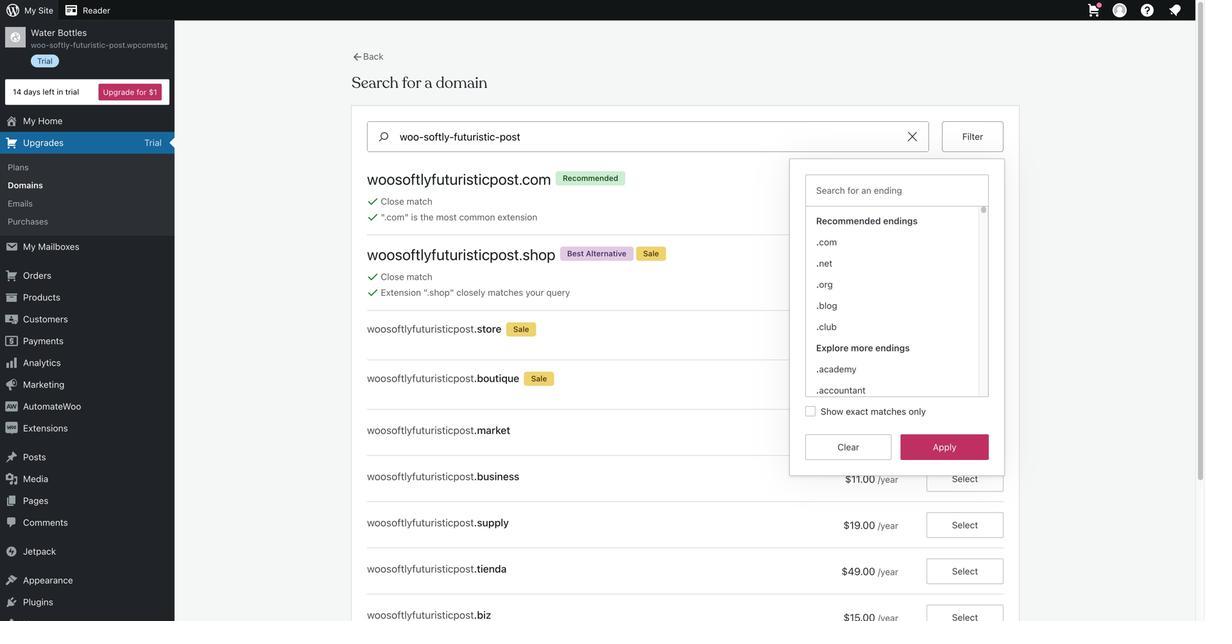 Task type: vqa. For each thing, say whether or not it's contained in the screenshot.
Highest hourly views 0 image
no



Task type: locate. For each thing, give the bounding box(es) containing it.
media
[[23, 474, 48, 484]]

automatewoo link
[[0, 396, 175, 417]]

5 woosoftlyfuturisticpost from the top
[[367, 424, 474, 436]]

first inside $0.96 for the first year $48.00 /year
[[860, 324, 878, 335]]

site
[[38, 5, 53, 15]]

1 horizontal spatial recommended
[[816, 216, 881, 226]]

. for blog
[[816, 300, 819, 311]]

sale right .store at the bottom left of the page
[[513, 325, 529, 334]]

your
[[526, 287, 544, 298]]

water bottles woo-softly-futuristic-post.wpcomstaging.com
[[31, 27, 198, 50]]

2 . from the top
[[816, 258, 819, 269]]

1 vertical spatial trial
[[144, 137, 162, 148]]

img image left payments
[[5, 335, 18, 347]]

14
[[13, 87, 21, 96]]

more
[[851, 343, 873, 353]]

woosoftlyfuturisticpost up woosoftlyfuturisticpost .supply at left
[[367, 470, 474, 483]]

first inside "$4.76 for the first year $28.00 /year"
[[860, 374, 878, 384]]

my left site
[[24, 5, 36, 15]]

first right the net
[[860, 262, 878, 272]]

2 vertical spatial sale
[[531, 374, 547, 383]]

/year right more
[[878, 338, 899, 348]]

/year
[[878, 193, 899, 203], [878, 338, 899, 348], [878, 387, 899, 398], [878, 428, 899, 439], [878, 474, 899, 485], [878, 521, 899, 531], [878, 567, 899, 577]]

/year right $11.00
[[878, 474, 899, 485]]

common
[[459, 212, 495, 222]]

my shopping cart image
[[1087, 3, 1102, 18]]

year
[[880, 262, 899, 272], [880, 324, 899, 335], [880, 374, 899, 384]]

close search image
[[897, 129, 929, 144]]

plans link
[[0, 158, 175, 176]]

the up $48.00
[[844, 324, 858, 335]]

7 select from the top
[[952, 566, 978, 577]]

woosoftlyfuturisticpost up most
[[367, 170, 519, 188]]

1 vertical spatial first
[[860, 324, 878, 335]]

/year down show exact matches only
[[878, 428, 899, 439]]

.store
[[474, 323, 502, 335]]

4 . from the top
[[816, 300, 819, 311]]

0 vertical spatial close
[[381, 196, 404, 207]]

a domain
[[425, 73, 488, 93]]

None text field
[[816, 178, 985, 203]]

0 horizontal spatial recommended
[[563, 174, 618, 182]]

softly-
[[49, 41, 73, 50]]

year inside "$4.76 for the first year $28.00 /year"
[[880, 374, 899, 384]]

recommended endings
[[816, 216, 918, 226]]

year up show exact matches only
[[880, 374, 899, 384]]

the up accountant
[[844, 374, 858, 384]]

5 select button from the top
[[927, 466, 1004, 492]]

4 woosoftlyfuturisticpost from the top
[[367, 372, 474, 384]]

my profile image
[[1113, 3, 1127, 17]]

/year right $12.00
[[878, 193, 899, 203]]

close match for woosoftlyfuturisticpost .com
[[381, 196, 433, 207]]

1 year from the top
[[880, 262, 899, 272]]

1 vertical spatial sale
[[513, 325, 529, 334]]

endings right more
[[876, 343, 910, 353]]

select
[[952, 268, 978, 278], [952, 330, 978, 341], [952, 380, 978, 390], [952, 427, 978, 438], [952, 474, 978, 484], [952, 520, 978, 530], [952, 566, 978, 577]]

analytics
[[23, 357, 61, 368]]

2 /year from the top
[[878, 338, 899, 348]]

1 vertical spatial recommended
[[816, 216, 881, 226]]

2 first from the top
[[860, 324, 878, 335]]

4 /year from the top
[[878, 428, 899, 439]]

mailboxes
[[38, 241, 79, 252]]

year up explore more endings
[[880, 324, 899, 335]]

media link
[[0, 468, 175, 490]]

woosoftlyfuturisticpost .boutique
[[367, 372, 519, 384]]

woosoftlyfuturisticpost down ".shop"
[[367, 323, 474, 335]]

domain search filters tooltip
[[790, 152, 1005, 476]]

woosoftlyfuturisticpost up woosoftlyfuturisticpost .tienda
[[367, 517, 474, 529]]

4 img image from the top
[[5, 545, 18, 558]]

2 close from the top
[[381, 272, 404, 282]]

apply button
[[901, 434, 989, 460]]

match up extension
[[407, 272, 433, 282]]

for
[[402, 73, 421, 93], [829, 262, 841, 272], [829, 324, 841, 335], [829, 374, 841, 384]]

for inside $0.96 for the first year $48.00 /year
[[829, 324, 841, 335]]

my home
[[23, 116, 63, 126]]

1 horizontal spatial matches
[[871, 406, 907, 417]]

close up extension
[[381, 272, 404, 282]]

close match up extension
[[381, 272, 433, 282]]

1 horizontal spatial sale
[[531, 374, 547, 383]]

img image left 'extensions'
[[5, 422, 18, 435]]

woosoftlyfuturisticpost
[[367, 170, 519, 188], [367, 246, 519, 264], [367, 323, 474, 335], [367, 372, 474, 384], [367, 424, 474, 436], [367, 470, 474, 483], [367, 517, 474, 529], [367, 563, 474, 575], [367, 609, 474, 621]]

first up $48.00
[[860, 324, 878, 335]]

the inside the $1.16 for the first year select
[[844, 262, 858, 272]]

plugins
[[23, 597, 53, 607]]

products link
[[0, 286, 175, 308]]

academy
[[819, 364, 857, 374]]

woosoftlyfuturisticpost .supply
[[367, 517, 509, 529]]

. for com
[[816, 237, 819, 247]]

first inside the $1.16 for the first year select
[[860, 262, 878, 272]]

my for my site
[[24, 5, 36, 15]]

appearance
[[23, 575, 73, 586]]

/year inside $19.00 /year
[[878, 521, 899, 531]]

payments
[[23, 336, 64, 346]]

posts
[[23, 452, 46, 462]]

3 select from the top
[[952, 380, 978, 390]]

/year right '$19.00'
[[878, 521, 899, 531]]

1 close from the top
[[381, 196, 404, 207]]

1 select from the top
[[952, 268, 978, 278]]

the right the net
[[844, 262, 858, 272]]

3 . from the top
[[816, 279, 819, 290]]

2 vertical spatial year
[[880, 374, 899, 384]]

1 /year from the top
[[878, 193, 899, 203]]

.boutique
[[474, 372, 519, 384]]

select button for $19.00
[[927, 512, 1004, 538]]

Show exact matches only checkbox
[[806, 406, 816, 416]]

left
[[43, 87, 55, 96]]

3 img image from the top
[[5, 422, 18, 435]]

. down $1.16
[[816, 279, 819, 290]]

. up . net
[[816, 237, 819, 247]]

first for $0.96
[[860, 324, 878, 335]]

woosoftlyfuturisticpost down woosoftlyfuturisticpost .tienda
[[367, 609, 474, 621]]

extensions link
[[0, 417, 175, 439]]

blog
[[819, 300, 838, 311]]

select button for $4.76
[[927, 372, 1004, 398]]

6 woosoftlyfuturisticpost from the top
[[367, 470, 474, 483]]

img image inside extensions link
[[5, 422, 18, 435]]

my left home
[[23, 116, 36, 126]]

7 . from the top
[[816, 385, 819, 396]]

2 close match from the top
[[381, 272, 433, 282]]

/year up show exact matches only
[[878, 387, 899, 398]]

woosoftlyfuturisticpost for .business
[[367, 470, 474, 483]]

2 woosoftlyfuturisticpost from the top
[[367, 246, 519, 264]]

the for $0.96
[[844, 324, 858, 335]]

7 woosoftlyfuturisticpost from the top
[[367, 517, 474, 529]]

close match for woosoftlyfuturisticpost .shop
[[381, 272, 433, 282]]

in trial
[[57, 87, 79, 96]]

recommended
[[563, 174, 618, 182], [816, 216, 881, 226]]

match up is on the top of the page
[[407, 196, 433, 207]]

days
[[24, 87, 40, 96]]

0 vertical spatial recommended
[[563, 174, 618, 182]]

3 year from the top
[[880, 374, 899, 384]]

woosoftlyfuturisticpost for .tienda
[[367, 563, 474, 575]]

year for $4.76
[[880, 374, 899, 384]]

appearance link
[[0, 570, 175, 591]]

2 select button from the top
[[927, 323, 1004, 348]]

recommended for recommended endings
[[816, 216, 881, 226]]

most
[[436, 212, 457, 222]]

show
[[821, 406, 844, 417]]

sale right .boutique
[[531, 374, 547, 383]]

clear
[[838, 442, 860, 452]]

emails link
[[0, 194, 175, 213]]

matches left your
[[488, 287, 523, 298]]

trial down for $1
[[144, 137, 162, 148]]

2 vertical spatial my
[[23, 241, 36, 252]]

3 select button from the top
[[927, 372, 1004, 398]]

woosoftlyfuturisticpost for .com
[[367, 170, 519, 188]]

woosoftlyfuturisticpost up woosoftlyfuturisticpost .biz
[[367, 563, 474, 575]]

first up $28.00
[[860, 374, 878, 384]]

the inside "$4.76 for the first year $28.00 /year"
[[844, 374, 858, 384]]

matches
[[488, 287, 523, 298], [871, 406, 907, 417]]

img image inside jetpack link
[[5, 545, 18, 558]]

for for search
[[402, 73, 421, 93]]

0 vertical spatial trial
[[37, 56, 53, 65]]

1 vertical spatial match
[[407, 272, 433, 282]]

0 vertical spatial my
[[24, 5, 36, 15]]

9 woosoftlyfuturisticpost from the top
[[367, 609, 474, 621]]

0 vertical spatial close match
[[381, 196, 433, 207]]

7 select button from the top
[[927, 559, 1004, 584]]

5 select from the top
[[952, 474, 978, 484]]

trial
[[37, 56, 53, 65], [144, 137, 162, 148]]

img image for payments
[[5, 335, 18, 347]]

1 vertical spatial close
[[381, 272, 404, 282]]

1 match from the top
[[407, 196, 433, 207]]

/year right $49.00
[[878, 567, 899, 577]]

3 first from the top
[[860, 374, 878, 384]]

customers
[[23, 314, 68, 324]]

img image for automatewoo
[[5, 400, 18, 413]]

2 year from the top
[[880, 324, 899, 335]]

endings
[[884, 216, 918, 226], [876, 343, 910, 353]]

0 horizontal spatial sale
[[513, 325, 529, 334]]

. for accountant
[[816, 385, 819, 396]]

select inside the $1.16 for the first year select
[[952, 268, 978, 278]]

sale
[[643, 249, 659, 258], [513, 325, 529, 334], [531, 374, 547, 383]]

home
[[38, 116, 63, 126]]

0 vertical spatial matches
[[488, 287, 523, 298]]

3 woosoftlyfuturisticpost from the top
[[367, 323, 474, 335]]

for for $0.96
[[829, 324, 841, 335]]

$49.00 /year
[[842, 565, 899, 578]]

year inside the $1.16 for the first year select
[[880, 262, 899, 272]]

woosoftlyfuturisticpost for .supply
[[367, 517, 474, 529]]

None search field
[[367, 121, 929, 152]]

select for $0.96
[[952, 330, 978, 341]]

$33.00 /year
[[842, 427, 899, 439]]

sale right alternative
[[643, 249, 659, 258]]

4 select from the top
[[952, 427, 978, 438]]

year inside $0.96 for the first year $48.00 /year
[[880, 324, 899, 335]]

0 vertical spatial year
[[880, 262, 899, 272]]

for inside "$4.76 for the first year $28.00 /year"
[[829, 374, 841, 384]]

1 horizontal spatial trial
[[144, 137, 162, 148]]

. down $4.76 at the bottom right of page
[[816, 385, 819, 396]]

for right "search"
[[402, 73, 421, 93]]

6 . from the top
[[816, 364, 819, 374]]

. academy
[[816, 364, 857, 374]]

1 vertical spatial close match
[[381, 272, 433, 282]]

2 select from the top
[[952, 330, 978, 341]]

/year inside $0.96 for the first year $48.00 /year
[[878, 338, 899, 348]]

filter
[[963, 131, 984, 142]]

recommended right .com
[[563, 174, 618, 182]]

/year inside $11.00 /year
[[878, 474, 899, 485]]

img image inside automatewoo link
[[5, 400, 18, 413]]

/year inside $49.00 /year
[[878, 567, 899, 577]]

recommended for recommended
[[563, 174, 618, 182]]

$4.76 for the first year $28.00 /year
[[798, 372, 899, 398]]

woosoftlyfuturisticpost down woosoftlyfuturisticpost .store
[[367, 372, 474, 384]]

.biz
[[474, 609, 491, 621]]

5 /year from the top
[[878, 474, 899, 485]]

extensions
[[23, 423, 68, 433]]

automatewoo
[[23, 401, 81, 412]]

. down . org
[[816, 300, 819, 311]]

year down recommended endings
[[880, 262, 899, 272]]

extension ".shop" closely matches your query
[[381, 287, 570, 298]]

woosoftlyfuturisticpost down most
[[367, 246, 519, 264]]

/year inside $33.00 /year
[[878, 428, 899, 439]]

1 vertical spatial endings
[[876, 343, 910, 353]]

img image inside 'payments' link
[[5, 335, 18, 347]]

1 woosoftlyfuturisticpost from the top
[[367, 170, 519, 188]]

img image left the automatewoo
[[5, 400, 18, 413]]

close
[[381, 196, 404, 207], [381, 272, 404, 282]]

. up . org
[[816, 258, 819, 269]]

close up the ".com"
[[381, 196, 404, 207]]

matches up $33.00 /year
[[871, 406, 907, 417]]

8 woosoftlyfuturisticpost from the top
[[367, 563, 474, 575]]

2 match from the top
[[407, 272, 433, 282]]

1 vertical spatial year
[[880, 324, 899, 335]]

recommended inside domain search filters tooltip
[[816, 216, 881, 226]]

1 close match from the top
[[381, 196, 433, 207]]

woosoftlyfuturisticpost for .store
[[367, 323, 474, 335]]

2 horizontal spatial sale
[[643, 249, 659, 258]]

upgrades
[[23, 137, 64, 148]]

6 select button from the top
[[927, 512, 1004, 538]]

the
[[420, 212, 434, 222], [844, 262, 858, 272], [844, 324, 858, 335], [844, 374, 858, 384]]

7 /year from the top
[[878, 567, 899, 577]]

apply
[[933, 442, 957, 452]]

1 . from the top
[[816, 237, 819, 247]]

4 select button from the top
[[927, 420, 1004, 446]]

. club
[[816, 321, 837, 332]]

explore more endings
[[816, 343, 910, 353]]

plugins link
[[0, 591, 175, 613]]

/year inside $12.00 /year
[[878, 193, 899, 203]]

recommended down $12.00
[[816, 216, 881, 226]]

$48.00
[[846, 338, 876, 348]]

woosoftlyfuturisticpost for .market
[[367, 424, 474, 436]]

close for woosoftlyfuturisticpost .com
[[381, 196, 404, 207]]

1 vertical spatial my
[[23, 116, 36, 126]]

5 . from the top
[[816, 321, 819, 332]]

endings down the search for an ending text field
[[884, 216, 918, 226]]

analytics link
[[0, 352, 175, 374]]

. down explore
[[816, 364, 819, 374]]

the right is on the top of the page
[[420, 212, 434, 222]]

6 /year from the top
[[878, 521, 899, 531]]

year for $0.96
[[880, 324, 899, 335]]

$19.00 /year
[[844, 519, 899, 531]]

for up . accountant on the right of page
[[829, 374, 841, 384]]

2 img image from the top
[[5, 400, 18, 413]]

select for $11.00
[[952, 474, 978, 484]]

my down purchases
[[23, 241, 36, 252]]

the for $4.76
[[844, 374, 858, 384]]

1 vertical spatial matches
[[871, 406, 907, 417]]

for up org
[[829, 262, 841, 272]]

for up explore
[[829, 324, 841, 335]]

the inside $0.96 for the first year $48.00 /year
[[844, 324, 858, 335]]

0 horizontal spatial trial
[[37, 56, 53, 65]]

year for $1.16
[[880, 262, 899, 272]]

. for club
[[816, 321, 819, 332]]

0 horizontal spatial matches
[[488, 287, 523, 298]]

$1.16
[[801, 260, 826, 272]]

$19.00
[[844, 519, 875, 531]]

0 vertical spatial first
[[860, 262, 878, 272]]

img image left jetpack
[[5, 545, 18, 558]]

3 /year from the top
[[878, 387, 899, 398]]

.com
[[519, 170, 551, 188]]

for inside the $1.16 for the first year select
[[829, 262, 841, 272]]

img image
[[5, 335, 18, 347], [5, 400, 18, 413], [5, 422, 18, 435], [5, 545, 18, 558]]

/year for $49.00
[[878, 567, 899, 577]]

1 img image from the top
[[5, 335, 18, 347]]

0 vertical spatial match
[[407, 196, 433, 207]]

2 vertical spatial first
[[860, 374, 878, 384]]

woosoftlyfuturisticpost up woosoftlyfuturisticpost .business
[[367, 424, 474, 436]]

. down . blog
[[816, 321, 819, 332]]

close match up is on the top of the page
[[381, 196, 433, 207]]

6 select from the top
[[952, 520, 978, 530]]

1 first from the top
[[860, 262, 878, 272]]

trial down woo-
[[37, 56, 53, 65]]



Task type: describe. For each thing, give the bounding box(es) containing it.
select for $49.00
[[952, 566, 978, 577]]

".shop"
[[424, 287, 454, 298]]

for for $1.16
[[829, 262, 841, 272]]

my home link
[[0, 110, 175, 132]]

select button for $0.96
[[927, 323, 1004, 348]]

emails
[[8, 199, 33, 208]]

filter button
[[942, 121, 1004, 152]]

$12.00 /year
[[844, 191, 899, 204]]

purchases link
[[0, 213, 175, 231]]

Search for an ending text field
[[816, 183, 976, 198]]

jetpack
[[23, 546, 56, 557]]

post.wpcomstaging.com
[[109, 41, 198, 50]]

clear button
[[806, 434, 892, 460]]

/year for $33.00
[[878, 428, 899, 439]]

query
[[547, 287, 570, 298]]

orders link
[[0, 265, 175, 286]]

0 vertical spatial sale
[[643, 249, 659, 258]]

org
[[819, 279, 833, 290]]

extension
[[381, 287, 421, 298]]

woosoftlyfuturisticpost for .biz
[[367, 609, 474, 621]]

. net
[[816, 258, 833, 269]]

accountant
[[819, 385, 866, 396]]

/year for $11.00
[[878, 474, 899, 485]]

extension
[[498, 212, 538, 222]]

woosoftlyfuturisticpost for .shop
[[367, 246, 519, 264]]

show exact matches only
[[821, 406, 926, 417]]

/year for $19.00
[[878, 521, 899, 531]]

What would you like your domain name to be? search field
[[400, 122, 897, 151]]

the for ".com"
[[420, 212, 434, 222]]

/year for $12.00
[[878, 193, 899, 203]]

club
[[819, 321, 837, 332]]

select button for $11.00
[[927, 466, 1004, 492]]

$0.96
[[798, 323, 826, 335]]

is
[[411, 212, 418, 222]]

explore
[[816, 343, 849, 353]]

first for $4.76
[[860, 374, 878, 384]]

upgrade
[[103, 88, 134, 97]]

close for woosoftlyfuturisticpost .shop
[[381, 272, 404, 282]]

. blog
[[816, 300, 838, 311]]

match for woosoftlyfuturisticpost .shop
[[407, 272, 433, 282]]

marketing
[[23, 379, 64, 390]]

.business
[[474, 470, 519, 483]]

reader link
[[58, 0, 115, 21]]

$1.16 for the first year select
[[801, 260, 978, 278]]

help image
[[1140, 3, 1155, 18]]

search for a domain
[[352, 73, 488, 93]]

domains
[[8, 180, 43, 190]]

img image for extensions
[[5, 422, 18, 435]]

open search image
[[368, 129, 400, 144]]

0 vertical spatial endings
[[884, 216, 918, 226]]

sale for woosoftlyfuturisticpost .store
[[513, 325, 529, 334]]

. for academy
[[816, 364, 819, 374]]

1 select button from the top
[[927, 260, 1004, 286]]

$11.00
[[845, 473, 875, 485]]

upgrade for $1 button
[[99, 84, 162, 100]]

closely
[[457, 287, 486, 298]]

com
[[819, 237, 837, 247]]

search
[[352, 73, 399, 93]]

$12.00
[[844, 191, 875, 204]]

pages link
[[0, 490, 175, 512]]

jetpack link
[[0, 541, 175, 562]]

my site link
[[0, 0, 58, 21]]

my for my home
[[23, 116, 36, 126]]

domains link
[[0, 176, 175, 194]]

/year inside "$4.76 for the first year $28.00 /year"
[[878, 387, 899, 398]]

orders
[[23, 270, 51, 281]]

comments link
[[0, 512, 175, 534]]

. for org
[[816, 279, 819, 290]]

$11.00 /year
[[845, 473, 899, 485]]

woosoftlyfuturisticpost .store
[[367, 323, 502, 335]]

first for $1.16
[[860, 262, 878, 272]]

only
[[909, 406, 926, 417]]

woosoftlyfuturisticpost .shop
[[367, 246, 556, 264]]

select for $4.76
[[952, 380, 978, 390]]

. com
[[816, 237, 837, 247]]

".com"
[[381, 212, 409, 222]]

woosoftlyfuturisticpost .biz
[[367, 609, 491, 621]]

back
[[363, 51, 384, 62]]

. org
[[816, 279, 833, 290]]

alternative
[[586, 249, 627, 258]]

$33.00
[[842, 427, 875, 439]]

. for net
[[816, 258, 819, 269]]

select for $33.00
[[952, 427, 978, 438]]

none text field inside domain search filters tooltip
[[816, 178, 985, 203]]

match for woosoftlyfuturisticpost .com
[[407, 196, 433, 207]]

.supply
[[474, 517, 509, 529]]

img image for jetpack
[[5, 545, 18, 558]]

products
[[23, 292, 60, 303]]

$28.00
[[846, 387, 876, 398]]

for for $4.76
[[829, 374, 841, 384]]

manage your notifications image
[[1168, 3, 1183, 18]]

upgrade for $1
[[103, 88, 157, 97]]

water
[[31, 27, 55, 38]]

14 days left in trial
[[13, 87, 79, 96]]

select for $19.00
[[952, 520, 978, 530]]

best alternative
[[567, 249, 627, 258]]

net
[[819, 258, 833, 269]]

matches inside domain search filters tooltip
[[871, 406, 907, 417]]

$49.00
[[842, 565, 875, 578]]

woosoftlyfuturisticpost .com
[[367, 170, 551, 188]]

payments link
[[0, 330, 175, 352]]

woosoftlyfuturisticpost .tienda
[[367, 563, 507, 575]]

sale for woosoftlyfuturisticpost .boutique
[[531, 374, 547, 383]]

.shop
[[519, 246, 556, 264]]

select button for $49.00
[[927, 559, 1004, 584]]

marketing link
[[0, 374, 175, 396]]

comments
[[23, 517, 68, 528]]

my site
[[24, 5, 53, 15]]

the for $1.16
[[844, 262, 858, 272]]

".com" is the most common extension
[[381, 212, 538, 222]]

select button for $33.00
[[927, 420, 1004, 446]]

.tienda
[[474, 563, 507, 575]]

for $1
[[137, 88, 157, 97]]

woosoftlyfuturisticpost for .boutique
[[367, 372, 474, 384]]

my for my mailboxes
[[23, 241, 36, 252]]

futuristic-
[[73, 41, 109, 50]]

my mailboxes link
[[0, 236, 175, 258]]

back link
[[352, 51, 384, 62]]

plans
[[8, 162, 29, 172]]



